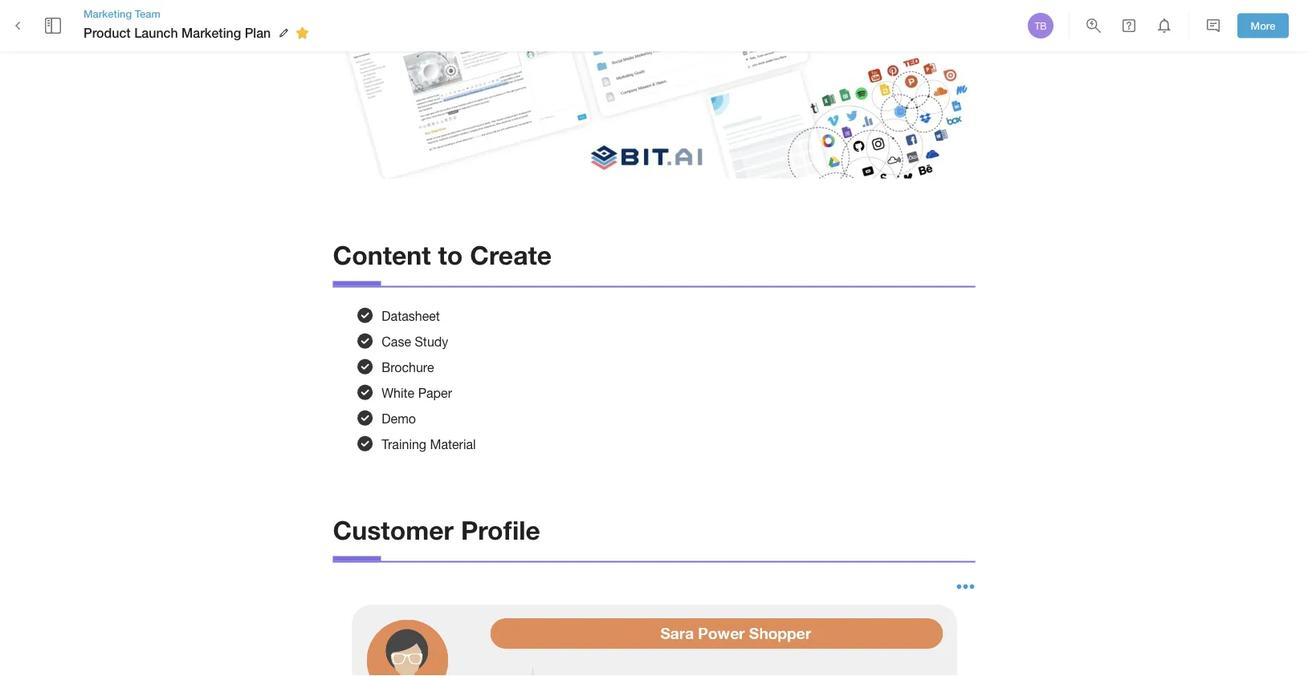 Task type: describe. For each thing, give the bounding box(es) containing it.
demo
[[382, 411, 416, 426]]

create
[[470, 240, 552, 270]]

marketing inside marketing team link
[[84, 7, 132, 20]]

customer profile
[[333, 515, 540, 546]]

tb button
[[1025, 10, 1056, 41]]

team
[[135, 7, 160, 20]]

study
[[415, 334, 448, 349]]

brochure
[[382, 360, 434, 375]]

datasheet
[[382, 309, 440, 324]]

case
[[382, 334, 411, 349]]

content
[[333, 240, 431, 270]]

training
[[382, 437, 426, 452]]

white paper
[[382, 386, 452, 401]]

content to create
[[333, 240, 552, 270]]

product launch marketing plan
[[84, 25, 271, 40]]

marketing team link
[[84, 6, 314, 21]]



Task type: vqa. For each thing, say whether or not it's contained in the screenshot.
Team
yes



Task type: locate. For each thing, give the bounding box(es) containing it.
white
[[382, 386, 414, 401]]

training material
[[382, 437, 476, 452]]

remove favorite image
[[292, 23, 312, 43]]

marketing
[[84, 7, 132, 20], [182, 25, 241, 40]]

0 horizontal spatial marketing
[[84, 7, 132, 20]]

material
[[430, 437, 476, 452]]

1 vertical spatial marketing
[[182, 25, 241, 40]]

tb
[[1035, 20, 1047, 31]]

0 vertical spatial marketing
[[84, 7, 132, 20]]

case study
[[382, 334, 448, 349]]

to
[[438, 240, 463, 270]]

launch
[[134, 25, 178, 40]]

more
[[1251, 19, 1275, 32]]

paper
[[418, 386, 452, 401]]

product
[[84, 25, 131, 40]]

marketing down marketing team link
[[182, 25, 241, 40]]

1 horizontal spatial marketing
[[182, 25, 241, 40]]

marketing up 'product'
[[84, 7, 132, 20]]

more button
[[1237, 13, 1289, 38]]

profile
[[461, 515, 540, 546]]

customer
[[333, 515, 454, 546]]

plan
[[245, 25, 271, 40]]

marketing team
[[84, 7, 160, 20]]



